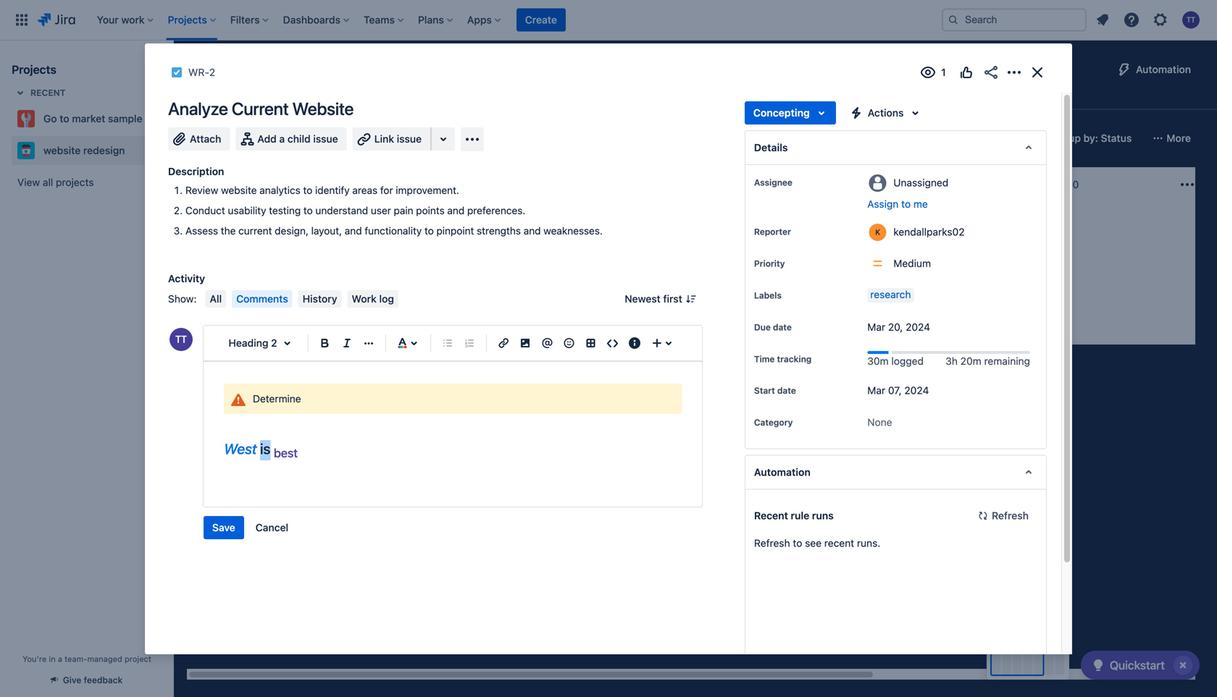 Task type: locate. For each thing, give the bounding box(es) containing it.
automation down category
[[754, 466, 811, 478]]

cancel
[[256, 522, 288, 534]]

to left me
[[901, 198, 911, 210]]

a inside add a child issue "button"
[[279, 133, 285, 145]]

give feedback button
[[43, 669, 131, 692]]

2024 right 07,
[[905, 385, 929, 397]]

and up pinpoint
[[447, 205, 465, 217]]

0 horizontal spatial and
[[345, 225, 362, 237]]

a right add on the top left of page
[[279, 133, 285, 145]]

analyze current website dialog
[[145, 43, 1072, 698]]

0 horizontal spatial issue
[[313, 133, 338, 145]]

mar for mar 07, 2024
[[867, 385, 885, 397]]

log
[[379, 293, 394, 305]]

create inside button
[[525, 14, 557, 26]]

group
[[204, 517, 297, 540]]

copy link to issue image
[[212, 66, 224, 78]]

a right in
[[58, 655, 62, 664]]

task image
[[613, 284, 625, 296]]

testing inside analyze current website "dialog"
[[269, 205, 301, 217]]

usability
[[228, 205, 266, 217]]

1 horizontal spatial 1
[[450, 179, 454, 191]]

first
[[663, 293, 682, 305]]

time
[[754, 354, 775, 364]]

1 1 from the left
[[265, 179, 269, 191]]

identify
[[315, 184, 350, 196]]

goals
[[236, 217, 261, 229]]

feedback
[[84, 676, 123, 686]]

none
[[867, 417, 892, 428]]

1 horizontal spatial website
[[221, 184, 257, 196]]

1 issue from the left
[[313, 133, 338, 145]]

to down points
[[424, 225, 434, 237]]

1 vertical spatial testing
[[428, 217, 460, 229]]

date right due
[[773, 322, 792, 333]]

website inside "dialog"
[[221, 184, 257, 196]]

1 mar from the top
[[867, 321, 885, 333]]

2 up summary at the left top
[[209, 66, 215, 78]]

group containing save
[[204, 517, 297, 540]]

0 vertical spatial 2024
[[906, 321, 930, 333]]

preferences.
[[467, 205, 525, 217]]

0 vertical spatial testing
[[269, 205, 301, 217]]

2 horizontal spatial 1
[[864, 179, 868, 191]]

understand
[[315, 205, 368, 217]]

mar
[[867, 321, 885, 333], [867, 385, 885, 397]]

assignee
[[754, 178, 793, 188]]

0 horizontal spatial website
[[43, 145, 81, 156]]

Comment - Main content area, start typing to enter text. text field
[[224, 384, 682, 487]]

menu bar
[[202, 291, 401, 308]]

sample
[[108, 113, 142, 125]]

1 horizontal spatial and
[[447, 205, 465, 217]]

2024
[[906, 321, 930, 333], [905, 385, 929, 397]]

add a child issue button
[[236, 128, 347, 151]]

pain
[[394, 205, 413, 217]]

0 vertical spatial mar
[[867, 321, 885, 333]]

start
[[754, 386, 775, 396]]

info panel image
[[626, 335, 643, 352]]

add people image
[[372, 130, 390, 147]]

1 horizontal spatial issue
[[397, 133, 422, 145]]

0 horizontal spatial testing
[[269, 205, 301, 217]]

mar left 07,
[[867, 385, 885, 397]]

automation button
[[1110, 58, 1200, 81]]

and right strengths
[[524, 225, 541, 237]]

reports link
[[738, 84, 782, 110]]

for
[[380, 184, 393, 196]]

date for start date
[[777, 386, 796, 396]]

task image
[[171, 67, 183, 78]]

2 inside 'popup button'
[[271, 337, 277, 349]]

heading 2
[[229, 337, 277, 349]]

07,
[[888, 385, 902, 397]]

attach button
[[168, 128, 230, 151]]

more information about this user image
[[869, 224, 886, 241]]

go
[[43, 113, 57, 125]]

testing down points
[[428, 217, 460, 229]]

1 vertical spatial 2024
[[905, 385, 929, 397]]

list link
[[300, 84, 323, 110]]

check image
[[1090, 657, 1107, 675]]

1 horizontal spatial 2
[[271, 337, 277, 349]]

automation inside automation button
[[1136, 63, 1191, 75]]

priority
[[754, 259, 785, 269]]

mar left '20,' on the top right
[[867, 321, 885, 333]]

issue right link
[[397, 133, 422, 145]]

collapse recent projects image
[[12, 84, 29, 101]]

0 horizontal spatial automation
[[754, 466, 811, 478]]

to inside button
[[901, 198, 911, 210]]

1 vertical spatial date
[[777, 386, 796, 396]]

tab list
[[183, 84, 968, 110]]

in
[[49, 655, 56, 664]]

cancel button
[[247, 517, 297, 540]]

0
[[1073, 179, 1079, 191]]

create
[[525, 14, 557, 26], [1036, 214, 1068, 226], [219, 280, 251, 292], [627, 318, 659, 330], [832, 324, 864, 336]]

2 mar from the top
[[867, 385, 885, 397]]

and
[[447, 205, 465, 217], [345, 225, 362, 237], [524, 225, 541, 237]]

show subtasks image
[[853, 284, 870, 301]]

0 vertical spatial a
[[279, 133, 285, 145]]

date right start
[[777, 386, 796, 396]]

0 vertical spatial date
[[773, 322, 792, 333]]

2024 right '20,' on the top right
[[906, 321, 930, 333]]

child
[[288, 133, 311, 145]]

1 up assign
[[864, 179, 868, 191]]

1 vertical spatial automation
[[754, 466, 811, 478]]

table image
[[582, 335, 600, 352]]

2 right heading
[[271, 337, 277, 349]]

1 vertical spatial a
[[58, 655, 62, 664]]

define goals
[[204, 217, 261, 229]]

west is best
[[224, 440, 298, 460]]

labels
[[754, 291, 782, 301]]

3h
[[946, 355, 958, 367]]

2 issue from the left
[[397, 133, 422, 145]]

website up view all projects
[[43, 145, 81, 156]]

2 1 from the left
[[450, 179, 454, 191]]

reporter
[[754, 227, 791, 237]]

1 vertical spatial website
[[221, 184, 257, 196]]

1 horizontal spatial a
[[279, 133, 285, 145]]

assign to me button
[[867, 197, 1032, 212]]

website up usability at the top left
[[221, 184, 257, 196]]

jira image
[[38, 11, 75, 29], [38, 11, 75, 29]]

market
[[72, 113, 105, 125]]

website
[[43, 145, 81, 156], [221, 184, 257, 196]]

0 horizontal spatial 2
[[209, 66, 215, 78]]

all
[[210, 293, 222, 305]]

a/b
[[409, 217, 425, 229]]

1 right do
[[450, 179, 454, 191]]

to left identify
[[303, 184, 312, 196]]

1 right complete
[[265, 179, 269, 191]]

start date
[[754, 386, 796, 396]]

2024 for mar 07, 2024
[[905, 385, 929, 397]]

assign to me
[[867, 198, 928, 210]]

group inside analyze current website "dialog"
[[204, 517, 297, 540]]

0 vertical spatial automation
[[1136, 63, 1191, 75]]

testing 0
[[1031, 179, 1079, 191]]

give
[[63, 676, 81, 686]]

automation element
[[745, 455, 1047, 490]]

testing down analytics
[[269, 205, 301, 217]]

heading 2 button
[[218, 327, 302, 359]]

summary
[[194, 91, 240, 103]]

2
[[209, 66, 215, 78], [271, 337, 277, 349]]

Search field
[[942, 8, 1087, 32]]

automation right automation 'image'
[[1136, 63, 1191, 75]]

issue right child
[[313, 133, 338, 145]]

2 horizontal spatial and
[[524, 225, 541, 237]]

pinpoint
[[436, 225, 474, 237]]

automation inside automation element
[[754, 466, 811, 478]]

work log button
[[347, 291, 398, 308]]

assign
[[867, 198, 899, 210]]

0 horizontal spatial 1
[[265, 179, 269, 191]]

create button
[[516, 8, 566, 32], [1013, 208, 1201, 231], [196, 275, 384, 298], [604, 312, 793, 335], [809, 319, 997, 342]]

summary link
[[191, 84, 243, 110]]

menu bar containing all
[[202, 291, 401, 308]]

prototyping
[[817, 217, 872, 229]]

all
[[43, 176, 53, 188]]

bold ⌘b image
[[316, 335, 334, 352]]

comments
[[236, 293, 288, 305]]

team-
[[65, 655, 87, 664]]

view
[[17, 176, 40, 188]]

show:
[[168, 293, 197, 305]]

and down conduct usability testing to understand user pain points and preferences.
[[345, 225, 362, 237]]

1 vertical spatial mar
[[867, 385, 885, 397]]

details
[[754, 142, 788, 154]]

concepting button
[[745, 101, 836, 125]]

1 horizontal spatial automation
[[1136, 63, 1191, 75]]

1 vertical spatial 2
[[271, 337, 277, 349]]

0 vertical spatial 2
[[209, 66, 215, 78]]

issue
[[313, 133, 338, 145], [397, 133, 422, 145]]

a
[[279, 133, 285, 145], [58, 655, 62, 664]]



Task type: describe. For each thing, give the bounding box(es) containing it.
save button
[[204, 517, 244, 540]]

dismiss quickstart image
[[1172, 654, 1195, 677]]

details element
[[745, 130, 1047, 165]]

mention image
[[539, 335, 556, 352]]

italic ⌘i image
[[338, 335, 356, 352]]

review website analytics to identify areas for improvement.
[[185, 184, 459, 196]]

managed
[[87, 655, 122, 664]]

all button
[[205, 291, 226, 308]]

analyze current website
[[168, 99, 354, 119]]

link issue button
[[353, 128, 432, 151]]

kendallparks02
[[894, 226, 965, 238]]

link web pages and more image
[[435, 130, 452, 148]]

add app image
[[464, 131, 481, 148]]

a/b testing
[[409, 217, 460, 229]]

reports
[[741, 91, 779, 103]]

the
[[221, 225, 236, 237]]

work log
[[352, 293, 394, 305]]

link
[[374, 133, 394, 145]]

to down review website analytics to identify areas for improvement.
[[303, 205, 313, 217]]

link issue
[[374, 133, 422, 145]]

actions button
[[842, 101, 930, 125]]

primary element
[[9, 0, 930, 40]]

me
[[914, 198, 928, 210]]

time tracking
[[754, 354, 812, 364]]

issue inside "button"
[[313, 133, 338, 145]]

actions image
[[1006, 64, 1023, 81]]

to right go
[[60, 113, 69, 125]]

search image
[[948, 14, 959, 26]]

2024 for mar 20, 2024
[[906, 321, 930, 333]]

link image
[[495, 335, 512, 352]]

more formatting image
[[360, 335, 378, 352]]

20m
[[961, 355, 982, 367]]

website redesign
[[43, 145, 125, 156]]

history
[[303, 293, 337, 305]]

you're in a team-managed project
[[23, 655, 151, 664]]

concepting
[[753, 107, 810, 119]]

you're
[[23, 655, 47, 664]]

determine
[[253, 393, 301, 405]]

website redesign link
[[12, 136, 156, 165]]

due
[[754, 322, 771, 333]]

to
[[418, 180, 429, 189]]

unassigned
[[894, 177, 949, 189]]

current
[[238, 225, 272, 237]]

history button
[[298, 291, 342, 308]]

west
[[224, 440, 257, 458]]

analyze
[[168, 99, 228, 119]]

give feedback
[[63, 676, 123, 686]]

30m logged
[[867, 355, 924, 367]]

attach
[[190, 133, 221, 145]]

activity
[[168, 273, 205, 285]]

newest first
[[625, 293, 682, 305]]

category
[[754, 418, 793, 428]]

best
[[274, 446, 298, 460]]

wr-
[[188, 66, 209, 78]]

quickstart button
[[1081, 651, 1200, 680]]

2 for heading 2
[[271, 337, 277, 349]]

menu bar inside analyze current website "dialog"
[[202, 291, 401, 308]]

close image
[[1029, 64, 1046, 81]]

research link
[[867, 288, 914, 303]]

layout,
[[311, 225, 342, 237]]

code snippet image
[[604, 335, 621, 352]]

conduct
[[185, 205, 225, 217]]

go to market sample
[[43, 113, 142, 125]]

add
[[257, 133, 277, 145]]

functionality
[[365, 225, 422, 237]]

panel warning image
[[230, 392, 247, 409]]

go to market sample link
[[12, 104, 156, 133]]

projects
[[12, 63, 56, 76]]

3 1 from the left
[[864, 179, 868, 191]]

vote options: no one has voted for this issue yet. image
[[958, 64, 975, 81]]

work
[[352, 293, 377, 305]]

complete 1
[[214, 179, 269, 191]]

date for due date
[[773, 322, 792, 333]]

newest first button
[[616, 291, 703, 308]]

remaining
[[984, 355, 1030, 367]]

analytics
[[260, 184, 300, 196]]

heading
[[229, 337, 268, 349]]

board
[[257, 91, 285, 103]]

0 vertical spatial website
[[43, 145, 81, 156]]

testing
[[1031, 180, 1067, 189]]

20,
[[888, 321, 903, 333]]

add a child issue
[[257, 133, 338, 145]]

2 for wr-2
[[209, 66, 215, 78]]

view all projects
[[17, 176, 94, 188]]

3h 20m remaining
[[946, 355, 1030, 367]]

1 horizontal spatial testing
[[428, 217, 460, 229]]

recent
[[30, 88, 66, 98]]

medium
[[894, 258, 931, 270]]

review
[[185, 184, 218, 196]]

automation image
[[1116, 61, 1133, 78]]

weaknesses.
[[544, 225, 603, 237]]

to do 1
[[418, 179, 454, 191]]

create banner
[[0, 0, 1217, 41]]

list
[[303, 91, 320, 103]]

tab list containing board
[[183, 84, 968, 110]]

redesign
[[83, 145, 125, 156]]

project
[[125, 655, 151, 664]]

Search board text field
[[193, 128, 303, 149]]

assess the current design, layout, and functionality to pinpoint strengths and weaknesses.
[[185, 225, 603, 237]]

emoji image
[[560, 335, 578, 352]]

mar for mar 20, 2024
[[867, 321, 885, 333]]

create button inside "primary" element
[[516, 8, 566, 32]]

improvement.
[[396, 184, 459, 196]]

due date
[[754, 322, 792, 333]]

add image, video, or file image
[[517, 335, 534, 352]]

30m
[[867, 355, 889, 367]]

areas
[[352, 184, 378, 196]]

0 horizontal spatial a
[[58, 655, 62, 664]]

user
[[371, 205, 391, 217]]

mar 20, 2024
[[867, 321, 930, 333]]

medium image
[[769, 284, 781, 296]]

issue inside button
[[397, 133, 422, 145]]



Task type: vqa. For each thing, say whether or not it's contained in the screenshot.
Your work dropdown button
no



